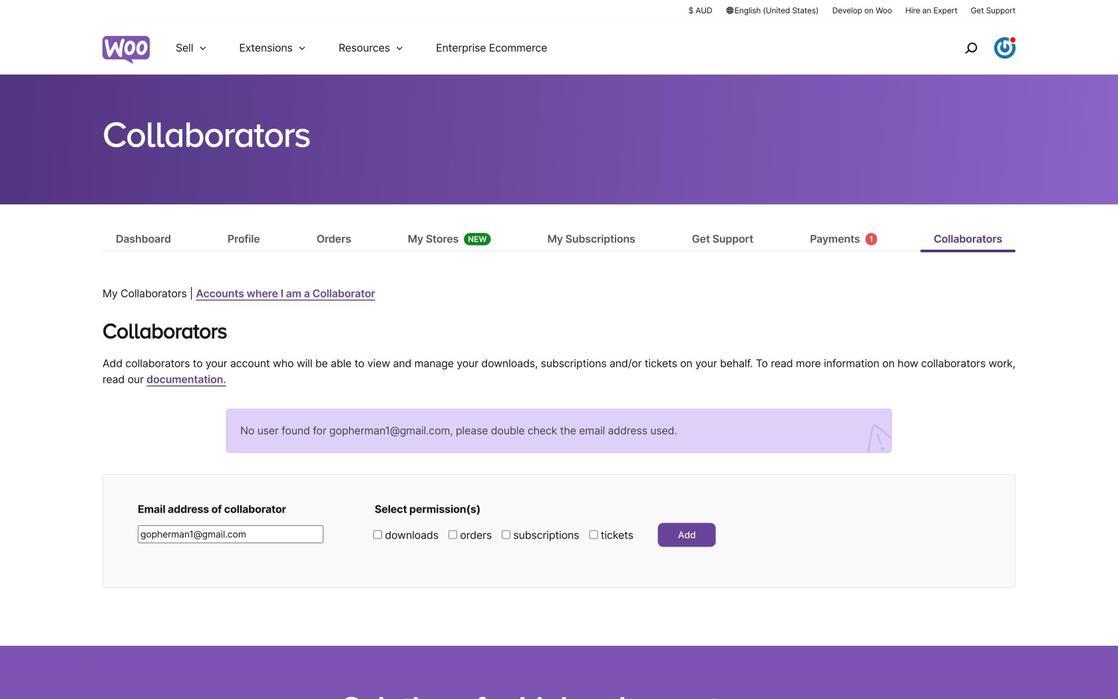 Task type: describe. For each thing, give the bounding box(es) containing it.
service navigation menu element
[[937, 26, 1016, 70]]

search image
[[961, 37, 982, 59]]



Task type: locate. For each thing, give the bounding box(es) containing it.
None checkbox
[[374, 530, 382, 539], [449, 530, 457, 539], [502, 530, 511, 539], [590, 530, 598, 539], [374, 530, 382, 539], [449, 530, 457, 539], [502, 530, 511, 539], [590, 530, 598, 539]]

open account menu image
[[995, 37, 1016, 59]]



